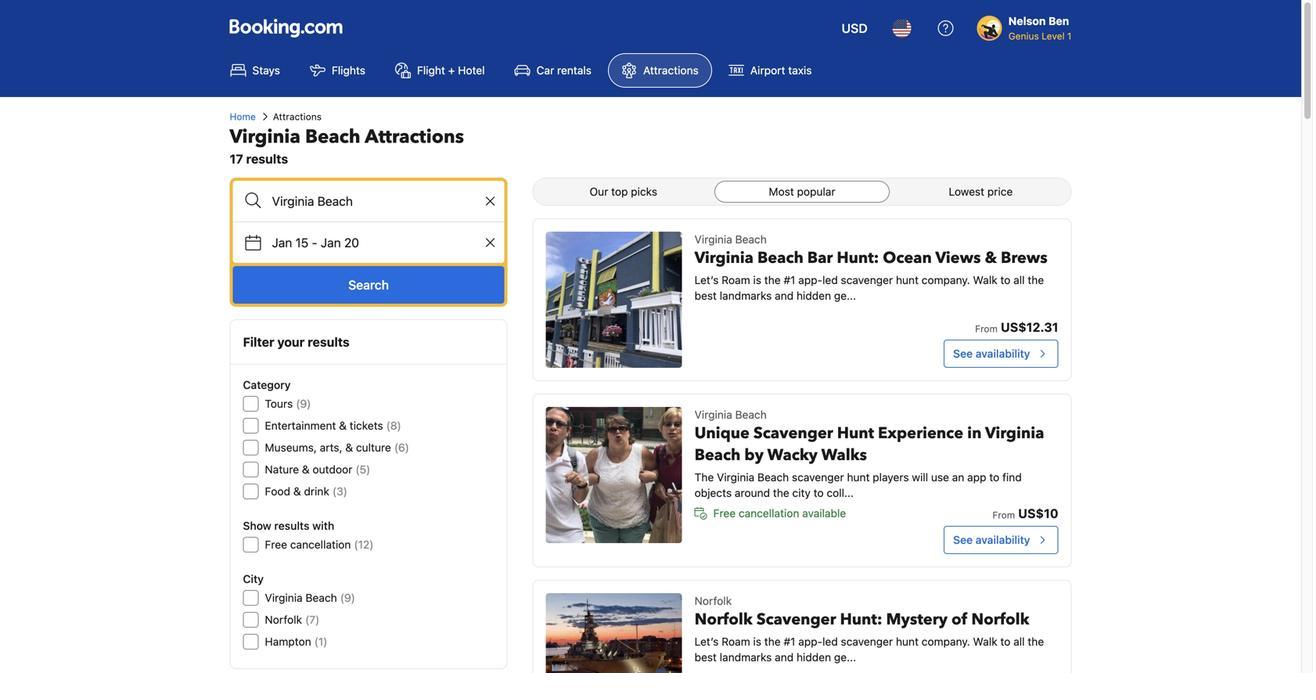 Task type: locate. For each thing, give the bounding box(es) containing it.
mystery
[[887, 609, 948, 631]]

0 horizontal spatial (9)
[[296, 397, 311, 410]]

beach
[[305, 124, 361, 150], [736, 233, 767, 246], [758, 247, 804, 269], [736, 408, 767, 421], [695, 445, 741, 466], [758, 471, 789, 484], [306, 591, 337, 604]]

1 is from the top
[[754, 274, 762, 287]]

1 see availability from the top
[[954, 347, 1031, 360]]

is inside norfolk norfolk scavenger hunt: mystery of norfolk let's roam is the #1 app-led scavenger hunt company. walk to all the best landmarks and hidden ge...
[[754, 635, 762, 648]]

0 horizontal spatial attractions
[[273, 111, 322, 122]]

availability
[[976, 347, 1031, 360], [976, 534, 1031, 546]]

is inside virginia beach virginia beach bar hunt: ocean views & brews let's roam is the #1 app-led scavenger hunt company. walk to all the best landmarks and hidden ge...
[[754, 274, 762, 287]]

company. down views at the right top of page
[[922, 274, 971, 287]]

hunt:
[[837, 247, 879, 269], [840, 609, 883, 631]]

0 vertical spatial cancellation
[[739, 507, 800, 520]]

(9) up the entertainment
[[296, 397, 311, 410]]

availability down from us$10
[[976, 534, 1031, 546]]

0 vertical spatial best
[[695, 289, 717, 302]]

home
[[230, 111, 256, 122]]

scavenger inside norfolk norfolk scavenger hunt: mystery of norfolk let's roam is the #1 app-led scavenger hunt company. walk to all the best landmarks and hidden ge...
[[757, 609, 837, 631]]

hunt up coll...
[[847, 471, 870, 484]]

from inside from us$10
[[993, 510, 1016, 521]]

& right arts,
[[346, 441, 353, 454]]

0 vertical spatial led
[[823, 274, 838, 287]]

& up the museums, arts, & culture (6)
[[339, 419, 347, 432]]

walk inside virginia beach virginia beach bar hunt: ocean views & brews let's roam is the #1 app-led scavenger hunt company. walk to all the best landmarks and hidden ge...
[[974, 274, 998, 287]]

see availability
[[954, 347, 1031, 360], [954, 534, 1031, 546]]

2 ge... from the top
[[834, 651, 857, 664]]

app
[[968, 471, 987, 484]]

scavenger down ocean
[[841, 274, 893, 287]]

0 vertical spatial results
[[246, 151, 288, 166]]

2 all from the top
[[1014, 635, 1025, 648]]

jan left 15
[[272, 235, 292, 250]]

1 horizontal spatial cancellation
[[739, 507, 800, 520]]

from us$12.31
[[976, 320, 1059, 335]]

0 vertical spatial is
[[754, 274, 762, 287]]

nature & outdoor (5)
[[265, 463, 370, 476]]

2 see from the top
[[954, 534, 973, 546]]

views
[[936, 247, 981, 269]]

1 led from the top
[[823, 274, 838, 287]]

(12)
[[354, 538, 374, 551]]

see for virginia beach bar hunt: ocean views & brews
[[954, 347, 973, 360]]

roam inside norfolk norfolk scavenger hunt: mystery of norfolk let's roam is the #1 app-led scavenger hunt company. walk to all the best landmarks and hidden ge...
[[722, 635, 751, 648]]

1 let's from the top
[[695, 274, 719, 287]]

scavenger inside norfolk norfolk scavenger hunt: mystery of norfolk let's roam is the #1 app-led scavenger hunt company. walk to all the best landmarks and hidden ge...
[[841, 635, 893, 648]]

2 horizontal spatial attractions
[[643, 64, 699, 77]]

is
[[754, 274, 762, 287], [754, 635, 762, 648]]

1 vertical spatial hidden
[[797, 651, 832, 664]]

2 #1 from the top
[[784, 635, 796, 648]]

0 vertical spatial hidden
[[797, 289, 832, 302]]

1 vertical spatial scavenger
[[757, 609, 837, 631]]

hidden
[[797, 289, 832, 302], [797, 651, 832, 664]]

1 vertical spatial roam
[[722, 635, 751, 648]]

scavenger down mystery
[[841, 635, 893, 648]]

1 all from the top
[[1014, 274, 1025, 287]]

0 vertical spatial scavenger
[[841, 274, 893, 287]]

1 availability from the top
[[976, 347, 1031, 360]]

hotel
[[458, 64, 485, 77]]

in
[[968, 423, 982, 444]]

virginia beach unique scavenger hunt experience in virginia beach by wacky walks the virginia beach scavenger hunt players will use an app to find objects around the city to coll...
[[695, 408, 1045, 500]]

1 horizontal spatial (9)
[[340, 591, 355, 604]]

0 vertical spatial see
[[954, 347, 973, 360]]

popular
[[797, 185, 836, 198]]

1 landmarks from the top
[[720, 289, 772, 302]]

your
[[277, 335, 305, 350]]

results left with
[[274, 519, 310, 532]]

hunt down mystery
[[896, 635, 919, 648]]

see availability for free cancellation available
[[954, 534, 1031, 546]]

1 and from the top
[[775, 289, 794, 302]]

2 app- from the top
[[799, 635, 823, 648]]

1 vertical spatial hunt:
[[840, 609, 883, 631]]

1 walk from the top
[[974, 274, 998, 287]]

0 horizontal spatial cancellation
[[290, 538, 351, 551]]

app- inside norfolk norfolk scavenger hunt: mystery of norfolk let's roam is the #1 app-led scavenger hunt company. walk to all the best landmarks and hidden ge...
[[799, 635, 823, 648]]

2 best from the top
[[695, 651, 717, 664]]

and inside norfolk norfolk scavenger hunt: mystery of norfolk let's roam is the #1 app-led scavenger hunt company. walk to all the best landmarks and hidden ge...
[[775, 651, 794, 664]]

hampton
[[265, 635, 311, 648]]

flight + hotel
[[417, 64, 485, 77]]

1 vertical spatial is
[[754, 635, 762, 648]]

cancellation down around
[[739, 507, 800, 520]]

scavenger
[[841, 274, 893, 287], [792, 471, 844, 484], [841, 635, 893, 648]]

2 walk from the top
[[974, 635, 998, 648]]

by
[[745, 445, 764, 466]]

2 availability from the top
[[976, 534, 1031, 546]]

see for free cancellation available
[[954, 534, 973, 546]]

flight
[[417, 64, 445, 77]]

scavenger up the city
[[792, 471, 844, 484]]

2 landmarks from the top
[[720, 651, 772, 664]]

2 company. from the top
[[922, 635, 971, 648]]

an
[[953, 471, 965, 484]]

0 vertical spatial hunt
[[896, 274, 919, 287]]

1 horizontal spatial jan
[[321, 235, 341, 250]]

1 vertical spatial results
[[308, 335, 350, 350]]

0 vertical spatial see availability
[[954, 347, 1031, 360]]

beach inside 'virginia beach attractions 17 results'
[[305, 124, 361, 150]]

2 vertical spatial attractions
[[365, 124, 464, 150]]

2 jan from the left
[[321, 235, 341, 250]]

1 vertical spatial app-
[[799, 635, 823, 648]]

0 vertical spatial scavenger
[[754, 423, 834, 444]]

0 vertical spatial company.
[[922, 274, 971, 287]]

landmarks inside virginia beach virginia beach bar hunt: ocean views & brews let's roam is the #1 app-led scavenger hunt company. walk to all the best landmarks and hidden ge...
[[720, 289, 772, 302]]

hunt inside norfolk norfolk scavenger hunt: mystery of norfolk let's roam is the #1 app-led scavenger hunt company. walk to all the best landmarks and hidden ge...
[[896, 635, 919, 648]]

virginia
[[230, 124, 301, 150], [695, 233, 733, 246], [695, 247, 754, 269], [695, 408, 733, 421], [986, 423, 1045, 444], [717, 471, 755, 484], [265, 591, 303, 604]]

hunt
[[837, 423, 875, 444]]

hunt
[[896, 274, 919, 287], [847, 471, 870, 484], [896, 635, 919, 648]]

cancellation for available
[[739, 507, 800, 520]]

1 vertical spatial all
[[1014, 635, 1025, 648]]

0 vertical spatial attractions
[[643, 64, 699, 77]]

culture
[[356, 441, 391, 454]]

1 app- from the top
[[799, 274, 823, 287]]

1 vertical spatial free
[[265, 538, 287, 551]]

1 company. from the top
[[922, 274, 971, 287]]

0 vertical spatial ge...
[[834, 289, 857, 302]]

free down objects
[[714, 507, 736, 520]]

2 is from the top
[[754, 635, 762, 648]]

2 and from the top
[[775, 651, 794, 664]]

2 hidden from the top
[[797, 651, 832, 664]]

#1
[[784, 274, 796, 287], [784, 635, 796, 648]]

walks
[[822, 445, 867, 466]]

1 vertical spatial let's
[[695, 635, 719, 648]]

landmarks
[[720, 289, 772, 302], [720, 651, 772, 664]]

from inside "from us$12.31"
[[976, 323, 998, 334]]

free for free cancellation available
[[714, 507, 736, 520]]

results right your
[[308, 335, 350, 350]]

flight + hotel link
[[382, 53, 498, 88]]

0 vertical spatial roam
[[722, 274, 751, 287]]

and
[[775, 289, 794, 302], [775, 651, 794, 664]]

ge...
[[834, 289, 857, 302], [834, 651, 857, 664]]

1 vertical spatial company.
[[922, 635, 971, 648]]

roam
[[722, 274, 751, 287], [722, 635, 751, 648]]

led inside norfolk norfolk scavenger hunt: mystery of norfolk let's roam is the #1 app-led scavenger hunt company. walk to all the best landmarks and hidden ge...
[[823, 635, 838, 648]]

hunt: right bar
[[837, 247, 879, 269]]

led
[[823, 274, 838, 287], [823, 635, 838, 648]]

0 vertical spatial and
[[775, 289, 794, 302]]

0 vertical spatial landmarks
[[720, 289, 772, 302]]

company. down of
[[922, 635, 971, 648]]

1 hidden from the top
[[797, 289, 832, 302]]

1 best from the top
[[695, 289, 717, 302]]

brews
[[1001, 247, 1048, 269]]

& left "drink" at the left of the page
[[293, 485, 301, 498]]

all inside norfolk norfolk scavenger hunt: mystery of norfolk let's roam is the #1 app-led scavenger hunt company. walk to all the best landmarks and hidden ge...
[[1014, 635, 1025, 648]]

unique
[[695, 423, 750, 444]]

1 vertical spatial and
[[775, 651, 794, 664]]

ge... inside virginia beach virginia beach bar hunt: ocean views & brews let's roam is the #1 app-led scavenger hunt company. walk to all the best landmarks and hidden ge...
[[834, 289, 857, 302]]

1 vertical spatial (9)
[[340, 591, 355, 604]]

(9) down (12)
[[340, 591, 355, 604]]

see availability down from us$10
[[954, 534, 1031, 546]]

2 led from the top
[[823, 635, 838, 648]]

0 vertical spatial let's
[[695, 274, 719, 287]]

free cancellation available
[[714, 507, 847, 520]]

(9)
[[296, 397, 311, 410], [340, 591, 355, 604]]

show results with
[[243, 519, 334, 532]]

1 vertical spatial see
[[954, 534, 973, 546]]

cancellation down with
[[290, 538, 351, 551]]

hunt: left mystery
[[840, 609, 883, 631]]

jan right -
[[321, 235, 341, 250]]

1 see from the top
[[954, 347, 973, 360]]

2 let's from the top
[[695, 635, 719, 648]]

1 #1 from the top
[[784, 274, 796, 287]]

1 roam from the top
[[722, 274, 751, 287]]

1 horizontal spatial attractions
[[365, 124, 464, 150]]

city
[[793, 487, 811, 500]]

landmarks inside norfolk norfolk scavenger hunt: mystery of norfolk let's roam is the #1 app-led scavenger hunt company. walk to all the best landmarks and hidden ge...
[[720, 651, 772, 664]]

booking.com image
[[230, 19, 343, 38]]

1 horizontal spatial free
[[714, 507, 736, 520]]

walk
[[974, 274, 998, 287], [974, 635, 998, 648]]

tickets
[[350, 419, 383, 432]]

food & drink (3)
[[265, 485, 348, 498]]

cancellation
[[739, 507, 800, 520], [290, 538, 351, 551]]

virginia inside 'virginia beach attractions 17 results'
[[230, 124, 301, 150]]

nelson ben genius level 1
[[1009, 14, 1072, 41]]

1 vertical spatial availability
[[976, 534, 1031, 546]]

virginia beach virginia beach bar hunt: ocean views & brews let's roam is the #1 app-led scavenger hunt company. walk to all the best landmarks and hidden ge...
[[695, 233, 1048, 302]]

0 vertical spatial (9)
[[296, 397, 311, 410]]

1 vertical spatial best
[[695, 651, 717, 664]]

& up food & drink (3)
[[302, 463, 310, 476]]

& inside virginia beach virginia beach bar hunt: ocean views & brews let's roam is the #1 app-led scavenger hunt company. walk to all the best landmarks and hidden ge...
[[985, 247, 997, 269]]

0 horizontal spatial free
[[265, 538, 287, 551]]

see availability down "from us$12.31"
[[954, 347, 1031, 360]]

from left 'us$10'
[[993, 510, 1016, 521]]

0 horizontal spatial jan
[[272, 235, 292, 250]]

filter
[[243, 335, 275, 350]]

0 vertical spatial all
[[1014, 274, 1025, 287]]

norfolk scavenger hunt: mystery of norfolk image
[[546, 593, 682, 673]]

norfolk
[[695, 595, 732, 608], [695, 609, 753, 631], [972, 609, 1030, 631], [265, 613, 302, 626]]

1 vertical spatial cancellation
[[290, 538, 351, 551]]

0 vertical spatial free
[[714, 507, 736, 520]]

let's inside virginia beach virginia beach bar hunt: ocean views & brews let's roam is the #1 app-led scavenger hunt company. walk to all the best landmarks and hidden ge...
[[695, 274, 719, 287]]

free
[[714, 507, 736, 520], [265, 538, 287, 551]]

2 vertical spatial scavenger
[[841, 635, 893, 648]]

free down show results with
[[265, 538, 287, 551]]

1 vertical spatial see availability
[[954, 534, 1031, 546]]

best
[[695, 289, 717, 302], [695, 651, 717, 664]]

hunt down ocean
[[896, 274, 919, 287]]

0 vertical spatial availability
[[976, 347, 1031, 360]]

1 vertical spatial led
[[823, 635, 838, 648]]

from left the us$12.31
[[976, 323, 998, 334]]

arts,
[[320, 441, 343, 454]]

scavenger inside virginia beach unique scavenger hunt experience in virginia beach by wacky walks the virginia beach scavenger hunt players will use an app to find objects around the city to coll...
[[792, 471, 844, 484]]

2 see availability from the top
[[954, 534, 1031, 546]]

1 vertical spatial ge...
[[834, 651, 857, 664]]

Where are you going? search field
[[233, 181, 505, 222]]

2 roam from the top
[[722, 635, 751, 648]]

to inside norfolk norfolk scavenger hunt: mystery of norfolk let's roam is the #1 app-led scavenger hunt company. walk to all the best landmarks and hidden ge...
[[1001, 635, 1011, 648]]

0 vertical spatial from
[[976, 323, 998, 334]]

2 vertical spatial hunt
[[896, 635, 919, 648]]

food
[[265, 485, 291, 498]]

1 vertical spatial hunt
[[847, 471, 870, 484]]

attractions
[[643, 64, 699, 77], [273, 111, 322, 122], [365, 124, 464, 150]]

results right 17
[[246, 151, 288, 166]]

jan 15 - jan 20
[[272, 235, 359, 250]]

best inside virginia beach virginia beach bar hunt: ocean views & brews let's roam is the #1 app-led scavenger hunt company. walk to all the best landmarks and hidden ge...
[[695, 289, 717, 302]]

1 vertical spatial from
[[993, 510, 1016, 521]]

0 vertical spatial walk
[[974, 274, 998, 287]]

free for free cancellation (12)
[[265, 538, 287, 551]]

walk inside norfolk norfolk scavenger hunt: mystery of norfolk let's roam is the #1 app-led scavenger hunt company. walk to all the best landmarks and hidden ge...
[[974, 635, 998, 648]]

&
[[985, 247, 997, 269], [339, 419, 347, 432], [346, 441, 353, 454], [302, 463, 310, 476], [293, 485, 301, 498]]

city
[[243, 573, 264, 586]]

(6)
[[394, 441, 409, 454]]

to
[[1001, 274, 1011, 287], [990, 471, 1000, 484], [814, 487, 824, 500], [1001, 635, 1011, 648]]

0 vertical spatial #1
[[784, 274, 796, 287]]

of
[[952, 609, 968, 631]]

coll...
[[827, 487, 854, 500]]

company. inside norfolk norfolk scavenger hunt: mystery of norfolk let's roam is the #1 app-led scavenger hunt company. walk to all the best landmarks and hidden ge...
[[922, 635, 971, 648]]

0 vertical spatial hunt:
[[837, 247, 879, 269]]

1 vertical spatial landmarks
[[720, 651, 772, 664]]

1 ge... from the top
[[834, 289, 857, 302]]

ge... inside norfolk norfolk scavenger hunt: mystery of norfolk let's roam is the #1 app-led scavenger hunt company. walk to all the best landmarks and hidden ge...
[[834, 651, 857, 664]]

availability down "from us$12.31"
[[976, 347, 1031, 360]]

1 vertical spatial #1
[[784, 635, 796, 648]]

1 vertical spatial walk
[[974, 635, 998, 648]]

2 vertical spatial results
[[274, 519, 310, 532]]

#1 inside virginia beach virginia beach bar hunt: ocean views & brews let's roam is the #1 app-led scavenger hunt company. walk to all the best landmarks and hidden ge...
[[784, 274, 796, 287]]

& right views at the right top of page
[[985, 247, 997, 269]]

the
[[765, 274, 781, 287], [1028, 274, 1045, 287], [773, 487, 790, 500], [765, 635, 781, 648], [1028, 635, 1045, 648]]

1 vertical spatial scavenger
[[792, 471, 844, 484]]

lowest price
[[949, 185, 1013, 198]]

& for (3)
[[293, 485, 301, 498]]

0 vertical spatial app-
[[799, 274, 823, 287]]

led inside virginia beach virginia beach bar hunt: ocean views & brews let's roam is the #1 app-led scavenger hunt company. walk to all the best landmarks and hidden ge...
[[823, 274, 838, 287]]



Task type: vqa. For each thing, say whether or not it's contained in the screenshot.
left the (9)
yes



Task type: describe. For each thing, give the bounding box(es) containing it.
+
[[448, 64, 455, 77]]

objects
[[695, 487, 732, 500]]

filter your results
[[243, 335, 350, 350]]

flights link
[[297, 53, 379, 88]]

and inside virginia beach virginia beach bar hunt: ocean views & brews let's roam is the #1 app-led scavenger hunt company. walk to all the best landmarks and hidden ge...
[[775, 289, 794, 302]]

entertainment
[[265, 419, 336, 432]]

outdoor
[[313, 463, 353, 476]]

norfolk (7)
[[265, 613, 320, 626]]

lowest
[[949, 185, 985, 198]]

(1)
[[315, 635, 328, 648]]

the
[[695, 471, 714, 484]]

price
[[988, 185, 1013, 198]]

scavenger inside virginia beach unique scavenger hunt experience in virginia beach by wacky walks the virginia beach scavenger hunt players will use an app to find objects around the city to coll...
[[754, 423, 834, 444]]

players
[[873, 471, 909, 484]]

(5)
[[356, 463, 370, 476]]

(3)
[[333, 485, 348, 498]]

& for (5)
[[302, 463, 310, 476]]

ocean
[[883, 247, 932, 269]]

category
[[243, 379, 291, 391]]

picks
[[631, 185, 658, 198]]

entertainment & tickets (8)
[[265, 419, 401, 432]]

flights
[[332, 64, 366, 77]]

with
[[312, 519, 334, 532]]

1
[[1068, 31, 1072, 41]]

will
[[912, 471, 929, 484]]

company. inside virginia beach virginia beach bar hunt: ocean views & brews let's roam is the #1 app-led scavenger hunt company. walk to all the best landmarks and hidden ge...
[[922, 274, 971, 287]]

available
[[803, 507, 847, 520]]

airport
[[751, 64, 786, 77]]

usd button
[[833, 9, 877, 47]]

hunt inside virginia beach virginia beach bar hunt: ocean views & brews let's roam is the #1 app-led scavenger hunt company. walk to all the best landmarks and hidden ge...
[[896, 274, 919, 287]]

experience
[[878, 423, 964, 444]]

hidden inside virginia beach virginia beach bar hunt: ocean views & brews let's roam is the #1 app-led scavenger hunt company. walk to all the best landmarks and hidden ge...
[[797, 289, 832, 302]]

(8)
[[386, 419, 401, 432]]

most
[[769, 185, 794, 198]]

tours (9)
[[265, 397, 311, 410]]

car rentals link
[[502, 53, 605, 88]]

nature
[[265, 463, 299, 476]]

our top picks
[[590, 185, 658, 198]]

tours
[[265, 397, 293, 410]]

find
[[1003, 471, 1022, 484]]

app- inside virginia beach virginia beach bar hunt: ocean views & brews let's roam is the #1 app-led scavenger hunt company. walk to all the best landmarks and hidden ge...
[[799, 274, 823, 287]]

norfolk norfolk scavenger hunt: mystery of norfolk let's roam is the #1 app-led scavenger hunt company. walk to all the best landmarks and hidden ge...
[[695, 595, 1045, 664]]

airport taxis
[[751, 64, 812, 77]]

the inside virginia beach unique scavenger hunt experience in virginia beach by wacky walks the virginia beach scavenger hunt players will use an app to find objects around the city to coll...
[[773, 487, 790, 500]]

ben
[[1049, 14, 1070, 27]]

airport taxis link
[[715, 53, 826, 88]]

museums,
[[265, 441, 317, 454]]

us$10
[[1019, 506, 1059, 521]]

stays
[[252, 64, 280, 77]]

most popular
[[769, 185, 836, 198]]

hunt inside virginia beach unique scavenger hunt experience in virginia beach by wacky walks the virginia beach scavenger hunt players will use an app to find objects around the city to coll...
[[847, 471, 870, 484]]

bar
[[808, 247, 833, 269]]

virginia beach bar hunt: ocean views & brews image
[[546, 232, 682, 368]]

rentals
[[557, 64, 592, 77]]

#1 inside norfolk norfolk scavenger hunt: mystery of norfolk let's roam is the #1 app-led scavenger hunt company. walk to all the best landmarks and hidden ge...
[[784, 635, 796, 648]]

hidden inside norfolk norfolk scavenger hunt: mystery of norfolk let's roam is the #1 app-led scavenger hunt company. walk to all the best landmarks and hidden ge...
[[797, 651, 832, 664]]

attractions inside 'virginia beach attractions 17 results'
[[365, 124, 464, 150]]

17
[[230, 151, 243, 166]]

hampton (1)
[[265, 635, 328, 648]]

15
[[296, 235, 309, 250]]

from for free cancellation available
[[993, 510, 1016, 521]]

car rentals
[[537, 64, 592, 77]]

see availability for virginia beach bar hunt: ocean views & brews
[[954, 347, 1031, 360]]

search button
[[233, 266, 505, 304]]

(7)
[[305, 613, 320, 626]]

20
[[344, 235, 359, 250]]

roam inside virginia beach virginia beach bar hunt: ocean views & brews let's roam is the #1 app-led scavenger hunt company. walk to all the best landmarks and hidden ge...
[[722, 274, 751, 287]]

& for (8)
[[339, 419, 347, 432]]

around
[[735, 487, 770, 500]]

us$12.31
[[1001, 320, 1059, 335]]

car
[[537, 64, 554, 77]]

stays link
[[217, 53, 294, 88]]

usd
[[842, 21, 868, 36]]

1 jan from the left
[[272, 235, 292, 250]]

hunt: inside virginia beach virginia beach bar hunt: ocean views & brews let's roam is the #1 app-led scavenger hunt company. walk to all the best landmarks and hidden ge...
[[837, 247, 879, 269]]

results inside 'virginia beach attractions 17 results'
[[246, 151, 288, 166]]

level
[[1042, 31, 1065, 41]]

nelson
[[1009, 14, 1046, 27]]

drink
[[304, 485, 329, 498]]

free cancellation (12)
[[265, 538, 374, 551]]

from us$10
[[993, 506, 1059, 521]]

unique scavenger hunt experience in virginia beach by wacky walks image
[[546, 407, 682, 543]]

virginia beach attractions 17 results
[[230, 124, 464, 166]]

search
[[348, 278, 389, 292]]

taxis
[[789, 64, 812, 77]]

best inside norfolk norfolk scavenger hunt: mystery of norfolk let's roam is the #1 app-led scavenger hunt company. walk to all the best landmarks and hidden ge...
[[695, 651, 717, 664]]

-
[[312, 235, 318, 250]]

to inside virginia beach virginia beach bar hunt: ocean views & brews let's roam is the #1 app-led scavenger hunt company. walk to all the best landmarks and hidden ge...
[[1001, 274, 1011, 287]]

availability for virginia beach bar hunt: ocean views & brews
[[976, 347, 1031, 360]]

cancellation for (12)
[[290, 538, 351, 551]]

1 vertical spatial attractions
[[273, 111, 322, 122]]

hunt: inside norfolk norfolk scavenger hunt: mystery of norfolk let's roam is the #1 app-led scavenger hunt company. walk to all the best landmarks and hidden ge...
[[840, 609, 883, 631]]

scavenger inside virginia beach virginia beach bar hunt: ocean views & brews let's roam is the #1 app-led scavenger hunt company. walk to all the best landmarks and hidden ge...
[[841, 274, 893, 287]]

our
[[590, 185, 609, 198]]

let's inside norfolk norfolk scavenger hunt: mystery of norfolk let's roam is the #1 app-led scavenger hunt company. walk to all the best landmarks and hidden ge...
[[695, 635, 719, 648]]

from for virginia beach bar hunt: ocean views & brews
[[976, 323, 998, 334]]

all inside virginia beach virginia beach bar hunt: ocean views & brews let's roam is the #1 app-led scavenger hunt company. walk to all the best landmarks and hidden ge...
[[1014, 274, 1025, 287]]

home link
[[230, 110, 256, 124]]

availability for free cancellation available
[[976, 534, 1031, 546]]

museums, arts, & culture (6)
[[265, 441, 409, 454]]

your account menu nelson ben genius level 1 element
[[978, 7, 1078, 43]]

genius
[[1009, 31, 1040, 41]]

attractions link
[[608, 53, 712, 88]]

top
[[612, 185, 628, 198]]

show
[[243, 519, 272, 532]]



